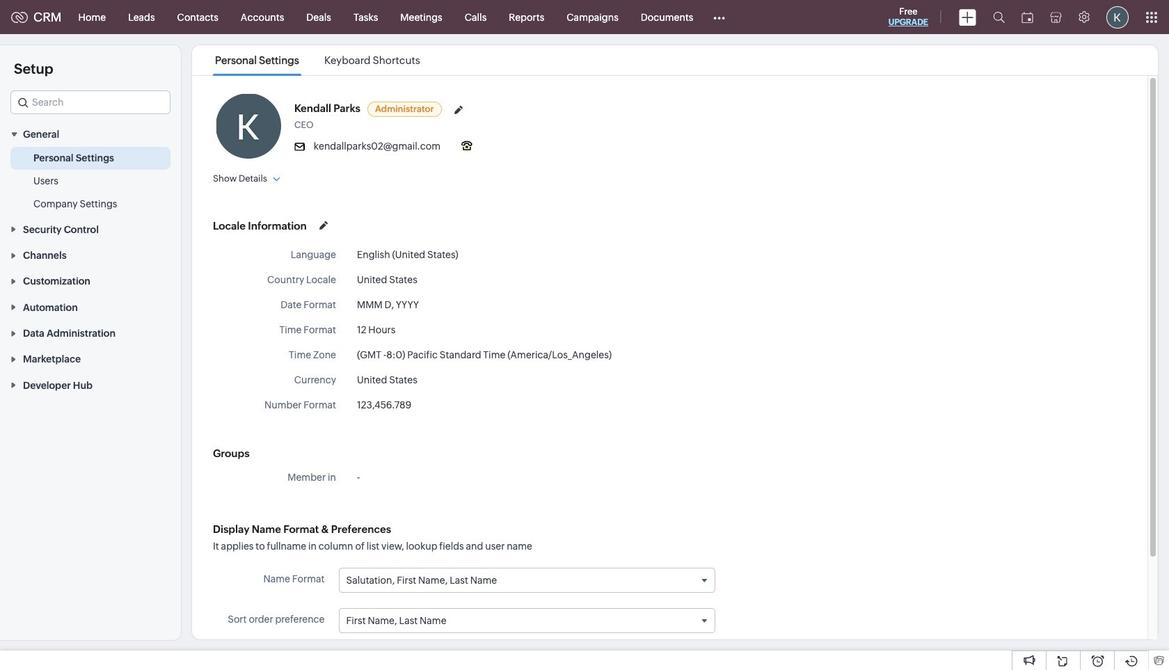 Task type: vqa. For each thing, say whether or not it's contained in the screenshot.
top Status
no



Task type: locate. For each thing, give the bounding box(es) containing it.
Other Modules field
[[705, 6, 735, 28]]

search element
[[985, 0, 1013, 34]]

region
[[0, 147, 181, 216]]

calendar image
[[1022, 11, 1034, 23]]

None field
[[10, 90, 171, 114], [339, 569, 715, 592], [339, 609, 715, 633], [339, 569, 715, 592], [339, 609, 715, 633]]

list
[[203, 45, 433, 75]]



Task type: describe. For each thing, give the bounding box(es) containing it.
none field search
[[10, 90, 171, 114]]

Search text field
[[11, 91, 170, 113]]

logo image
[[11, 11, 28, 23]]

search image
[[993, 11, 1005, 23]]

create menu image
[[959, 9, 977, 25]]

profile element
[[1098, 0, 1137, 34]]

profile image
[[1107, 6, 1129, 28]]

create menu element
[[951, 0, 985, 34]]



